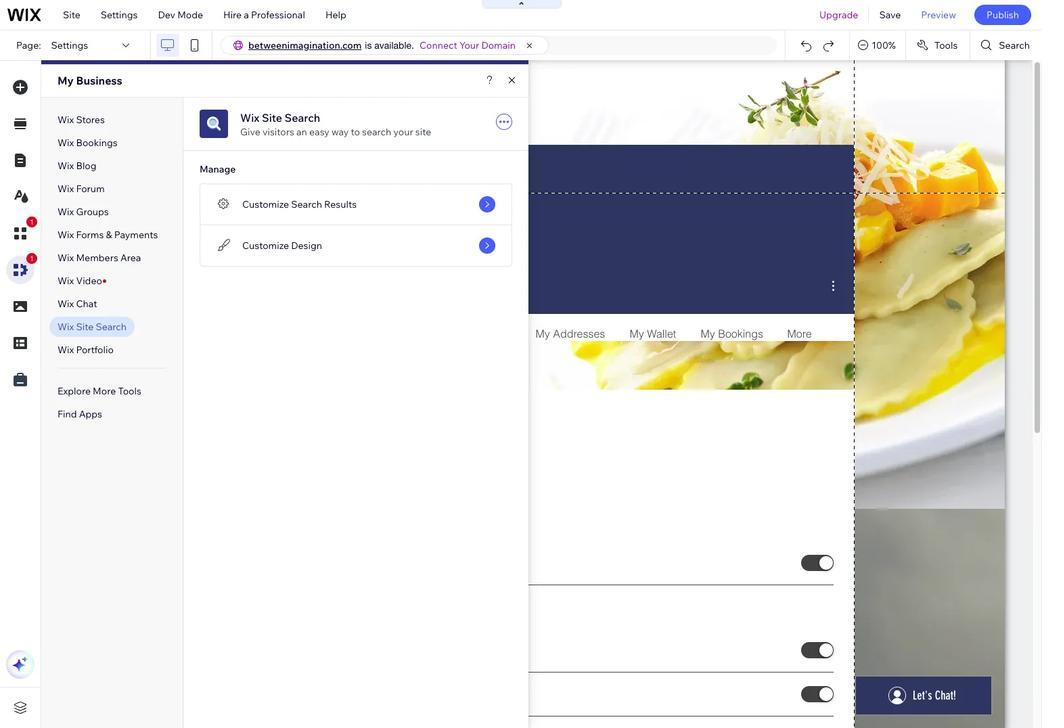 Task type: describe. For each thing, give the bounding box(es) containing it.
wix stores
[[58, 114, 105, 126]]

search button
[[971, 30, 1043, 60]]

chat
[[76, 298, 97, 310]]

forms
[[76, 229, 104, 241]]

tools button
[[907, 30, 971, 60]]

customize for customize design
[[242, 240, 289, 252]]

forum
[[76, 183, 105, 195]]

publish button
[[975, 5, 1032, 25]]

wix groups
[[58, 206, 109, 218]]

100%
[[872, 39, 896, 51]]

save button
[[870, 0, 912, 30]]

wix site search give visitors an easy way to search your site
[[240, 111, 432, 138]]

wix for wix blog
[[58, 160, 74, 172]]

wix blog
[[58, 160, 97, 172]]

1 for second 1 button from the top
[[30, 255, 34, 263]]

customize for customize search results
[[242, 198, 289, 211]]

apps
[[79, 408, 102, 421]]

mode
[[178, 9, 203, 21]]

wix site search image
[[200, 110, 228, 138]]

domain
[[482, 39, 516, 51]]

wix chat
[[58, 298, 97, 310]]

members
[[76, 252, 118, 264]]

portfolio
[[76, 344, 114, 356]]

wix for wix site search
[[58, 321, 74, 333]]

1 horizontal spatial settings
[[101, 9, 138, 21]]

manage
[[200, 163, 236, 175]]

betweenimagination.com
[[249, 39, 362, 51]]

wix portfolio
[[58, 344, 114, 356]]

find apps
[[58, 408, 102, 421]]

an
[[297, 126, 307, 138]]

0 horizontal spatial tools
[[118, 385, 141, 397]]

dev
[[158, 9, 175, 21]]

your
[[460, 39, 480, 51]]

100% button
[[851, 30, 906, 60]]

hire
[[224, 9, 242, 21]]

give
[[240, 126, 261, 138]]

hire a professional
[[224, 9, 305, 21]]

dev mode
[[158, 9, 203, 21]]

bookings
[[76, 137, 118, 149]]

preview button
[[912, 0, 967, 30]]

upgrade
[[820, 9, 859, 21]]

business
[[76, 74, 122, 87]]

groups
[[76, 206, 109, 218]]

find
[[58, 408, 77, 421]]

wix for wix video
[[58, 275, 74, 287]]

2 1 button from the top
[[6, 253, 37, 284]]

search up portfolio
[[96, 321, 127, 333]]

explore more tools
[[58, 385, 141, 397]]

search inside button
[[1000, 39, 1031, 51]]

a
[[244, 9, 249, 21]]

wix for wix forum
[[58, 183, 74, 195]]

easy
[[309, 126, 330, 138]]

site for wix site search give visitors an easy way to search your site
[[262, 111, 282, 125]]

search left results
[[291, 198, 322, 211]]

is
[[365, 40, 372, 51]]



Task type: locate. For each thing, give the bounding box(es) containing it.
wix left portfolio
[[58, 344, 74, 356]]

help
[[326, 9, 347, 21]]

explore
[[58, 385, 91, 397]]

wix left forum
[[58, 183, 74, 195]]

&
[[106, 229, 112, 241]]

1 vertical spatial customize
[[242, 240, 289, 252]]

0 vertical spatial 1
[[30, 218, 34, 226]]

wix up give at the top left of the page
[[240, 111, 260, 125]]

1 customize from the top
[[242, 198, 289, 211]]

more
[[93, 385, 116, 397]]

site
[[63, 9, 80, 21], [262, 111, 282, 125], [76, 321, 94, 333]]

1 button left wix video
[[6, 253, 37, 284]]

search
[[362, 126, 392, 138]]

1 left wix groups on the left top of page
[[30, 218, 34, 226]]

area
[[121, 252, 141, 264]]

tools
[[935, 39, 958, 51], [118, 385, 141, 397]]

0 vertical spatial settings
[[101, 9, 138, 21]]

customize
[[242, 198, 289, 211], [242, 240, 289, 252]]

1 vertical spatial 1
[[30, 255, 34, 263]]

professional
[[251, 9, 305, 21]]

wix for wix stores
[[58, 114, 74, 126]]

1 vertical spatial settings
[[51, 39, 88, 51]]

settings left "dev"
[[101, 9, 138, 21]]

my
[[58, 74, 74, 87]]

2 vertical spatial site
[[76, 321, 94, 333]]

to
[[351, 126, 360, 138]]

video
[[76, 275, 102, 287]]

way
[[332, 126, 349, 138]]

site up wix portfolio
[[76, 321, 94, 333]]

customize up customize design
[[242, 198, 289, 211]]

2 1 from the top
[[30, 255, 34, 263]]

1 horizontal spatial tools
[[935, 39, 958, 51]]

wix forum
[[58, 183, 105, 195]]

wix for wix bookings
[[58, 137, 74, 149]]

save
[[880, 9, 902, 21]]

wix for wix chat
[[58, 298, 74, 310]]

visitors
[[263, 126, 294, 138]]

wix for wix site search give visitors an easy way to search your site
[[240, 111, 260, 125]]

customize design
[[242, 240, 322, 252]]

search down publish button
[[1000, 39, 1031, 51]]

1 1 from the top
[[30, 218, 34, 226]]

1 vertical spatial 1 button
[[6, 253, 37, 284]]

2 customize from the top
[[242, 240, 289, 252]]

0 vertical spatial tools
[[935, 39, 958, 51]]

wix left blog
[[58, 160, 74, 172]]

blog
[[76, 160, 97, 172]]

stores
[[76, 114, 105, 126]]

1 button left wix groups on the left top of page
[[6, 217, 37, 248]]

wix for wix forms & payments
[[58, 229, 74, 241]]

results
[[324, 198, 357, 211]]

site up the visitors
[[262, 111, 282, 125]]

wix up wix blog
[[58, 137, 74, 149]]

search
[[1000, 39, 1031, 51], [285, 111, 321, 125], [291, 198, 322, 211], [96, 321, 127, 333]]

1
[[30, 218, 34, 226], [30, 255, 34, 263]]

wix up wix video
[[58, 252, 74, 264]]

wix video
[[58, 275, 102, 287]]

1 vertical spatial site
[[262, 111, 282, 125]]

site up the my
[[63, 9, 80, 21]]

wix left the forms
[[58, 229, 74, 241]]

0 vertical spatial 1 button
[[6, 217, 37, 248]]

site inside wix site search give visitors an easy way to search your site
[[262, 111, 282, 125]]

wix
[[240, 111, 260, 125], [58, 114, 74, 126], [58, 137, 74, 149], [58, 160, 74, 172], [58, 183, 74, 195], [58, 206, 74, 218], [58, 229, 74, 241], [58, 252, 74, 264], [58, 275, 74, 287], [58, 298, 74, 310], [58, 321, 74, 333], [58, 344, 74, 356]]

wix for wix portfolio
[[58, 344, 74, 356]]

1 vertical spatial tools
[[118, 385, 141, 397]]

search inside wix site search give visitors an easy way to search your site
[[285, 111, 321, 125]]

wix site search
[[58, 321, 127, 333]]

wix left video
[[58, 275, 74, 287]]

your
[[394, 126, 414, 138]]

publish
[[987, 9, 1020, 21]]

payments
[[114, 229, 158, 241]]

design
[[291, 240, 322, 252]]

1 left members
[[30, 255, 34, 263]]

0 horizontal spatial settings
[[51, 39, 88, 51]]

wix left groups
[[58, 206, 74, 218]]

search up an
[[285, 111, 321, 125]]

wix left chat on the left top
[[58, 298, 74, 310]]

tools down the "preview" button
[[935, 39, 958, 51]]

wix for wix groups
[[58, 206, 74, 218]]

site for wix site search
[[76, 321, 94, 333]]

0 vertical spatial site
[[63, 9, 80, 21]]

is available. connect your domain
[[365, 39, 516, 51]]

wix left the stores
[[58, 114, 74, 126]]

customize left design
[[242, 240, 289, 252]]

wix bookings
[[58, 137, 118, 149]]

1 button
[[6, 217, 37, 248], [6, 253, 37, 284]]

connect
[[420, 39, 458, 51]]

tools right more
[[118, 385, 141, 397]]

wix for wix members area
[[58, 252, 74, 264]]

site
[[416, 126, 432, 138]]

1 1 button from the top
[[6, 217, 37, 248]]

1 for first 1 button from the top
[[30, 218, 34, 226]]

my business
[[58, 74, 122, 87]]

tools inside tools button
[[935, 39, 958, 51]]

wix inside wix site search give visitors an easy way to search your site
[[240, 111, 260, 125]]

settings up the my
[[51, 39, 88, 51]]

settings
[[101, 9, 138, 21], [51, 39, 88, 51]]

0 vertical spatial customize
[[242, 198, 289, 211]]

wix forms & payments
[[58, 229, 158, 241]]

preview
[[922, 9, 957, 21]]

available.
[[375, 40, 414, 51]]

wix members area
[[58, 252, 141, 264]]

customize search results
[[242, 198, 357, 211]]

wix down wix chat
[[58, 321, 74, 333]]



Task type: vqa. For each thing, say whether or not it's contained in the screenshot.
Save to Theme
no



